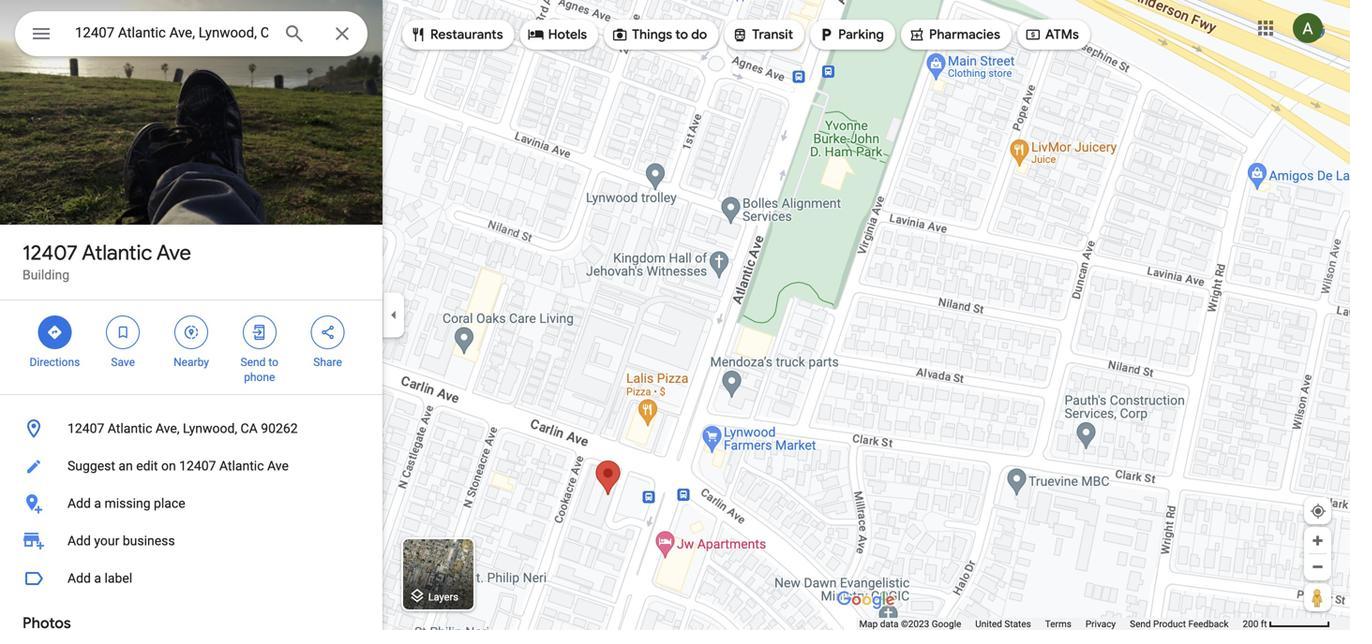 Task type: locate. For each thing, give the bounding box(es) containing it.
footer
[[859, 619, 1243, 631]]

send to phone
[[241, 356, 278, 384]]

atlantic left ave,
[[108, 421, 152, 437]]

0 vertical spatial a
[[94, 496, 101, 512]]

1 horizontal spatial to
[[675, 26, 688, 43]]

add your business link
[[0, 523, 383, 561]]

product
[[1153, 619, 1186, 631]]

3 add from the top
[[68, 571, 91, 587]]

add down suggest
[[68, 496, 91, 512]]

a for missing
[[94, 496, 101, 512]]

feedback
[[1188, 619, 1229, 631]]

1 vertical spatial send
[[1130, 619, 1151, 631]]

atlantic for ave,
[[108, 421, 152, 437]]


[[115, 323, 131, 343]]

0 vertical spatial ave
[[156, 240, 191, 266]]

1 vertical spatial add
[[68, 534, 91, 549]]

footer containing map data ©2023 google
[[859, 619, 1243, 631]]

200 ft
[[1243, 619, 1267, 631]]

1 vertical spatial 12407
[[68, 421, 104, 437]]

send left product
[[1130, 619, 1151, 631]]

building
[[23, 268, 69, 283]]


[[528, 24, 544, 45]]

send inside button
[[1130, 619, 1151, 631]]

0 horizontal spatial send
[[241, 356, 266, 369]]

add left your
[[68, 534, 91, 549]]

2 vertical spatial 12407
[[179, 459, 216, 474]]

pharmacies
[[929, 26, 1000, 43]]

1 add from the top
[[68, 496, 91, 512]]

united states
[[975, 619, 1031, 631]]

parking
[[838, 26, 884, 43]]

0 horizontal spatial ave
[[156, 240, 191, 266]]

12407 Atlantic Ave, Lynwood, CA 90262 field
[[15, 11, 368, 56]]

suggest an edit on 12407 atlantic ave
[[68, 459, 289, 474]]

12407 inside 12407 atlantic ave building
[[23, 240, 78, 266]]

things
[[632, 26, 672, 43]]

12407
[[23, 240, 78, 266], [68, 421, 104, 437], [179, 459, 216, 474]]

save
[[111, 356, 135, 369]]

send
[[241, 356, 266, 369], [1130, 619, 1151, 631]]

12407 right on
[[179, 459, 216, 474]]

1 vertical spatial a
[[94, 571, 101, 587]]

1 vertical spatial ave
[[267, 459, 289, 474]]

atlantic down 'ca' on the bottom
[[219, 459, 264, 474]]

add a missing place button
[[0, 486, 383, 523]]

ave
[[156, 240, 191, 266], [267, 459, 289, 474]]


[[611, 24, 628, 45]]

nearby
[[174, 356, 209, 369]]

to inside send to phone
[[269, 356, 278, 369]]

atlantic for ave
[[82, 240, 152, 266]]

atlantic inside 12407 atlantic ave, lynwood, ca 90262 button
[[108, 421, 152, 437]]


[[319, 323, 336, 343]]

2 vertical spatial add
[[68, 571, 91, 587]]

show street view coverage image
[[1304, 584, 1331, 612]]

0 vertical spatial to
[[675, 26, 688, 43]]

200
[[1243, 619, 1259, 631]]

12407 atlantic ave, lynwood, ca 90262
[[68, 421, 298, 437]]

send inside send to phone
[[241, 356, 266, 369]]

atlantic up 
[[82, 240, 152, 266]]

0 vertical spatial add
[[68, 496, 91, 512]]

©2023
[[901, 619, 929, 631]]

atlantic
[[82, 240, 152, 266], [108, 421, 152, 437], [219, 459, 264, 474]]

ave inside button
[[267, 459, 289, 474]]

1 horizontal spatial send
[[1130, 619, 1151, 631]]

add for add your business
[[68, 534, 91, 549]]

to up phone
[[269, 356, 278, 369]]

add left label
[[68, 571, 91, 587]]

zoom in image
[[1311, 534, 1325, 548]]

2 a from the top
[[94, 571, 101, 587]]

90262
[[261, 421, 298, 437]]

none field inside the '12407 atlantic ave, lynwood, ca 90262' 'field'
[[75, 22, 268, 44]]

to left do
[[675, 26, 688, 43]]

atlantic inside 12407 atlantic ave building
[[82, 240, 152, 266]]

to
[[675, 26, 688, 43], [269, 356, 278, 369]]

terms button
[[1045, 619, 1072, 631]]

0 vertical spatial 12407
[[23, 240, 78, 266]]


[[818, 24, 834, 45]]

share
[[313, 356, 342, 369]]

 pharmacies
[[908, 24, 1000, 45]]

12407 up building
[[23, 240, 78, 266]]

1 horizontal spatial ave
[[267, 459, 289, 474]]

send up phone
[[241, 356, 266, 369]]

a left label
[[94, 571, 101, 587]]

google
[[932, 619, 961, 631]]

2 add from the top
[[68, 534, 91, 549]]

1 vertical spatial to
[[269, 356, 278, 369]]

0 vertical spatial atlantic
[[82, 240, 152, 266]]

label
[[105, 571, 132, 587]]

12407 atlantic ave building
[[23, 240, 191, 283]]


[[46, 323, 63, 343]]

add your business
[[68, 534, 175, 549]]

0 vertical spatial send
[[241, 356, 266, 369]]

suggest
[[68, 459, 115, 474]]

ave down 90262
[[267, 459, 289, 474]]

your
[[94, 534, 119, 549]]

2 vertical spatial atlantic
[[219, 459, 264, 474]]

ave up 
[[156, 240, 191, 266]]

None field
[[75, 22, 268, 44]]

a left the missing on the left bottom of page
[[94, 496, 101, 512]]

google maps element
[[0, 0, 1350, 631]]

1 vertical spatial atlantic
[[108, 421, 152, 437]]

 hotels
[[528, 24, 587, 45]]

12407 atlantic ave main content
[[0, 0, 441, 631]]

a
[[94, 496, 101, 512], [94, 571, 101, 587]]

12407 up suggest
[[68, 421, 104, 437]]


[[1025, 24, 1042, 45]]

 things to do
[[611, 24, 707, 45]]


[[908, 24, 925, 45]]

add
[[68, 496, 91, 512], [68, 534, 91, 549], [68, 571, 91, 587]]

0 horizontal spatial to
[[269, 356, 278, 369]]

1 a from the top
[[94, 496, 101, 512]]



Task type: describe. For each thing, give the bounding box(es) containing it.
privacy button
[[1086, 619, 1116, 631]]

directions
[[30, 356, 80, 369]]

ft
[[1261, 619, 1267, 631]]


[[251, 323, 268, 343]]

restaurants
[[430, 26, 503, 43]]

 parking
[[818, 24, 884, 45]]

200 ft button
[[1243, 619, 1330, 631]]

layers
[[428, 592, 458, 604]]

place
[[154, 496, 185, 512]]

on
[[161, 459, 176, 474]]

ca
[[241, 421, 258, 437]]

suggest an edit on 12407 atlantic ave button
[[0, 448, 383, 486]]


[[30, 20, 53, 47]]

business
[[123, 534, 175, 549]]

atms
[[1045, 26, 1079, 43]]


[[183, 323, 200, 343]]

edit
[[136, 459, 158, 474]]

atlantic inside suggest an edit on 12407 atlantic ave button
[[219, 459, 264, 474]]

transit
[[752, 26, 793, 43]]

show your location image
[[1310, 503, 1327, 520]]

 restaurants
[[410, 24, 503, 45]]

ave,
[[156, 421, 180, 437]]

united states button
[[975, 619, 1031, 631]]

add for add a missing place
[[68, 496, 91, 512]]

add a missing place
[[68, 496, 185, 512]]

add for add a label
[[68, 571, 91, 587]]

united
[[975, 619, 1002, 631]]


[[410, 24, 427, 45]]

phone
[[244, 371, 275, 384]]

collapse side panel image
[[383, 305, 404, 326]]

a for label
[[94, 571, 101, 587]]

map data ©2023 google
[[859, 619, 961, 631]]

privacy
[[1086, 619, 1116, 631]]

send product feedback button
[[1130, 619, 1229, 631]]

lynwood,
[[183, 421, 237, 437]]

 button
[[15, 11, 68, 60]]

to inside  things to do
[[675, 26, 688, 43]]

send for send product feedback
[[1130, 619, 1151, 631]]

actions for 12407 atlantic ave region
[[0, 301, 383, 395]]

12407 atlantic ave, lynwood, ca 90262 button
[[0, 411, 383, 448]]

data
[[880, 619, 899, 631]]

map
[[859, 619, 878, 631]]

12407 for ave,
[[68, 421, 104, 437]]

add a label button
[[0, 561, 383, 598]]

 search field
[[15, 11, 368, 60]]

add a label
[[68, 571, 132, 587]]

an
[[119, 459, 133, 474]]

missing
[[105, 496, 151, 512]]

12407 for ave
[[23, 240, 78, 266]]

 atms
[[1025, 24, 1079, 45]]

send product feedback
[[1130, 619, 1229, 631]]

footer inside the google maps element
[[859, 619, 1243, 631]]

do
[[691, 26, 707, 43]]

zoom out image
[[1311, 561, 1325, 575]]

states
[[1005, 619, 1031, 631]]

google account: angela cha  
(angela.cha@adept.ai) image
[[1293, 13, 1323, 43]]

ave inside 12407 atlantic ave building
[[156, 240, 191, 266]]

terms
[[1045, 619, 1072, 631]]

send for send to phone
[[241, 356, 266, 369]]

hotels
[[548, 26, 587, 43]]


[[732, 24, 748, 45]]

 transit
[[732, 24, 793, 45]]



Task type: vqa. For each thing, say whether or not it's contained in the screenshot.


